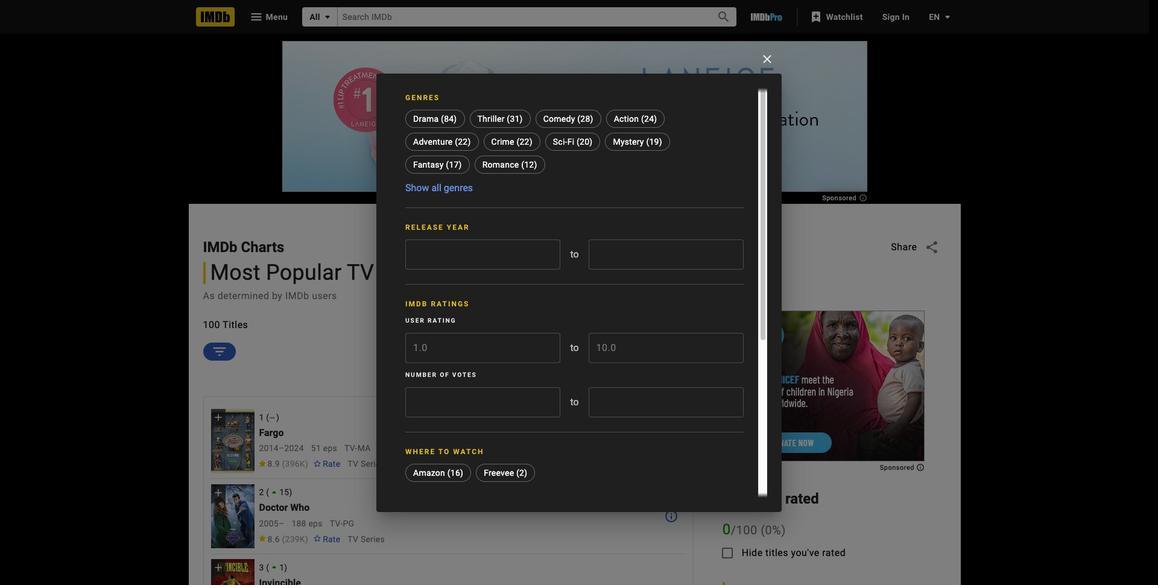 Task type: describe. For each thing, give the bounding box(es) containing it.
drama (84) button
[[406, 110, 465, 128]]

Enter release year below number field
[[589, 240, 743, 269]]

votes
[[452, 371, 477, 379]]

release
[[406, 223, 444, 231]]

fi
[[568, 137, 575, 146]]

amazon
[[413, 468, 445, 478]]

crime
[[492, 137, 515, 146]]

action (24) button
[[606, 110, 665, 128]]

(28)
[[578, 114, 594, 123]]

amazon (16) button
[[406, 464, 471, 482]]

sci-
[[553, 137, 568, 146]]

(16)
[[448, 468, 464, 478]]

year
[[447, 223, 470, 231]]

you've
[[791, 547, 820, 559]]

(84)
[[441, 114, 457, 123]]

(31)
[[507, 114, 523, 123]]

titles
[[766, 547, 789, 559]]

hide
[[742, 547, 763, 559]]

Enter user ratings below number field
[[589, 333, 743, 362]]

show all genres button
[[406, 182, 473, 193]]

fantasy (17)
[[413, 160, 462, 169]]

0
[[723, 521, 731, 538]]

amazon (16)
[[413, 468, 464, 478]]

as
[[203, 290, 215, 302]]

mystery
[[613, 137, 644, 146]]

drama
[[413, 114, 439, 123]]

thriller (31) button
[[470, 110, 531, 128]]

(24)
[[641, 114, 657, 123]]

fantasy
[[413, 160, 444, 169]]

adventure (22) button
[[406, 132, 479, 151]]

arrow drop down image
[[320, 10, 335, 24]]

where to watch
[[406, 447, 484, 456]]

Enter number of votes above number field
[[406, 388, 560, 417]]

fantasy (17) button
[[406, 155, 470, 173]]

freevee (2) button
[[476, 464, 535, 482]]

mystery (19) button
[[606, 132, 670, 151]]

all
[[432, 182, 442, 193]]

where
[[406, 447, 436, 456]]

users
[[312, 290, 337, 302]]

romance (12) button
[[475, 155, 545, 173]]



Task type: locate. For each thing, give the bounding box(es) containing it.
(17)
[[446, 160, 462, 169]]

1 horizontal spatial 100
[[737, 523, 758, 537]]

0 / 100 ( 0% )
[[723, 521, 786, 538]]

show
[[406, 182, 429, 193]]

(
[[761, 523, 766, 537]]

1 horizontal spatial (22)
[[517, 137, 533, 146]]

)
[[782, 523, 786, 537]]

thriller (31)
[[478, 114, 523, 123]]

(22)
[[455, 137, 471, 146], [517, 137, 533, 146]]

Enter release year above number field
[[406, 240, 560, 269]]

dialog containing show all genres
[[0, 0, 1159, 585]]

/
[[731, 523, 737, 537]]

genres up drama on the top left of the page
[[406, 93, 440, 102]]

of
[[440, 371, 450, 379]]

100 left titles
[[203, 319, 220, 331]]

adventure (22)
[[413, 137, 471, 146]]

(22) up (17)
[[455, 137, 471, 146]]

imdb ratings
[[406, 300, 470, 308]]

Enter number of votes below number field
[[589, 388, 743, 417]]

to for number of votes
[[571, 396, 579, 408]]

Enter user ratings above number field
[[406, 333, 560, 362]]

number
[[406, 371, 437, 379]]

action
[[614, 114, 639, 123]]

show all genres
[[406, 182, 473, 193]]

to
[[571, 248, 579, 260], [571, 342, 579, 353], [571, 396, 579, 408], [439, 447, 450, 456]]

(20)
[[577, 137, 593, 146]]

imdb
[[285, 290, 309, 302]]

to for release year
[[571, 248, 579, 260]]

user
[[406, 317, 425, 324]]

close prompt image
[[760, 52, 775, 66]]

(22) for crime (22)
[[517, 137, 533, 146]]

crime (22)
[[492, 137, 533, 146]]

drama (84)
[[413, 114, 457, 123]]

all
[[310, 12, 320, 22]]

freevee
[[484, 468, 514, 478]]

1 horizontal spatial genres
[[444, 182, 473, 193]]

0 vertical spatial 100
[[203, 319, 220, 331]]

(22) right the crime
[[517, 137, 533, 146]]

romance
[[483, 160, 519, 169]]

0%
[[766, 523, 782, 537]]

100
[[203, 319, 220, 331], [737, 523, 758, 537]]

ratings
[[431, 300, 470, 308]]

all button
[[302, 7, 338, 27]]

hide titles you've rated
[[742, 547, 846, 559]]

1 vertical spatial genres
[[444, 182, 473, 193]]

to for user rating
[[571, 342, 579, 353]]

action (24)
[[614, 114, 657, 123]]

sponsored content section
[[744, 311, 925, 472]]

sci-fi (20) button
[[545, 132, 601, 151]]

as determined by imdb users
[[203, 290, 337, 302]]

by
[[272, 290, 283, 302]]

1 vertical spatial 100
[[737, 523, 758, 537]]

romance (12)
[[483, 160, 537, 169]]

(2)
[[517, 468, 528, 478]]

(12)
[[521, 160, 537, 169]]

100 inside 0 / 100 ( 0% )
[[737, 523, 758, 537]]

(19)
[[647, 137, 662, 146]]

genres right all
[[444, 182, 473, 193]]

share
[[891, 241, 918, 253]]

0 horizontal spatial (22)
[[455, 137, 471, 146]]

imdb
[[406, 300, 428, 308]]

0 horizontal spatial genres
[[406, 93, 440, 102]]

adventure
[[413, 137, 453, 146]]

comedy
[[544, 114, 575, 123]]

genres
[[406, 93, 440, 102], [444, 182, 473, 193]]

dialog
[[0, 0, 1159, 585]]

number of votes
[[406, 371, 477, 379]]

100 titles
[[203, 319, 248, 331]]

thriller
[[478, 114, 505, 123]]

crime (22) button
[[484, 132, 541, 151]]

0 vertical spatial genres
[[406, 93, 440, 102]]

sci-fi (20)
[[553, 137, 593, 146]]

determined
[[218, 290, 269, 302]]

comedy (28) button
[[536, 110, 601, 128]]

titles
[[223, 319, 248, 331]]

mystery (19)
[[613, 137, 662, 146]]

sponsored
[[880, 464, 917, 472]]

rating
[[428, 317, 456, 324]]

comedy (28)
[[544, 114, 594, 123]]

2 (22) from the left
[[517, 137, 533, 146]]

watch
[[453, 447, 484, 456]]

user rating
[[406, 317, 456, 324]]

1 (22) from the left
[[455, 137, 471, 146]]

release year
[[406, 223, 470, 231]]

0 horizontal spatial 100
[[203, 319, 220, 331]]

100 left (
[[737, 523, 758, 537]]

freevee (2)
[[484, 468, 528, 478]]

(22) for adventure (22)
[[455, 137, 471, 146]]

rated
[[823, 547, 846, 559]]

All search field
[[302, 7, 737, 27]]

submit search image
[[717, 10, 731, 24]]



Task type: vqa. For each thing, say whether or not it's contained in the screenshot.
Monsieur Spade
no



